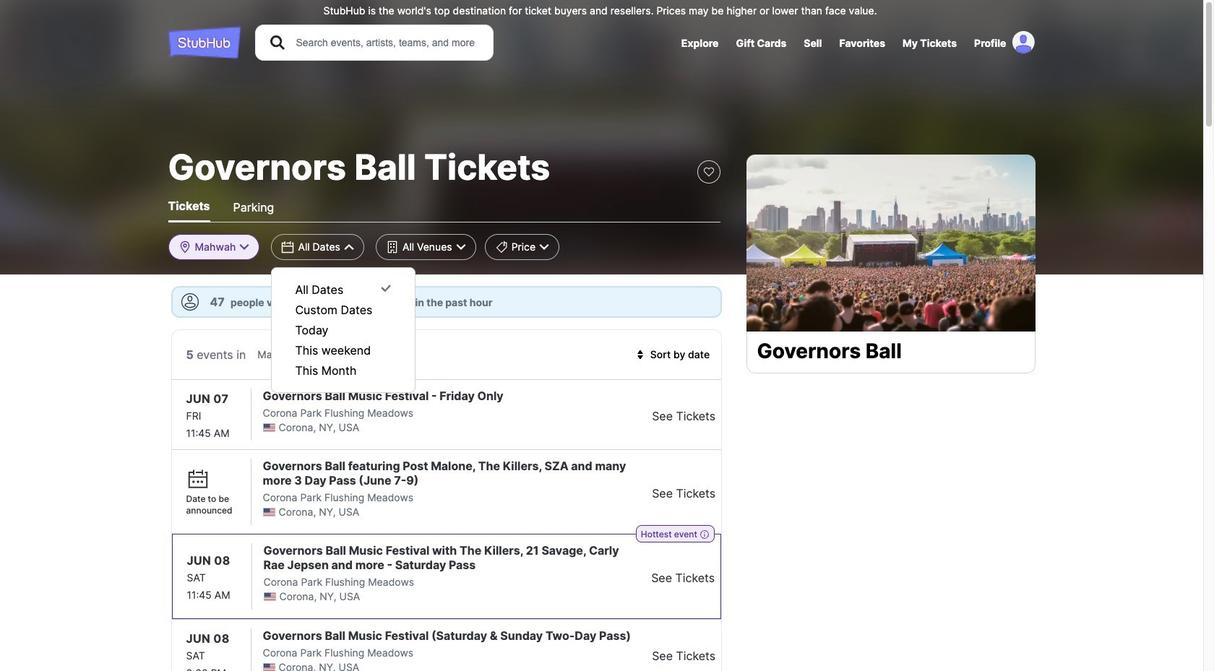 Task type: describe. For each thing, give the bounding box(es) containing it.
us national flag image
[[263, 424, 275, 432]]

stubhub image
[[168, 25, 240, 61]]

2 vertical spatial us national flag image
[[263, 664, 275, 672]]



Task type: vqa. For each thing, say whether or not it's contained in the screenshot.
'WASHINGTON' within the tick, tick... boom! - washington dc wed, jan 31 • 8:00 pm eisenhower theater at john f. kennedy center for the performing arts - complex
no



Task type: locate. For each thing, give the bounding box(es) containing it.
tooltip image
[[700, 530, 710, 540]]

us national flag image
[[263, 508, 275, 517], [264, 593, 276, 602], [263, 664, 275, 672]]

None field
[[168, 234, 260, 260], [271, 234, 364, 260], [376, 234, 476, 260], [485, 234, 560, 260], [249, 342, 321, 368], [168, 234, 260, 260], [271, 234, 364, 260], [376, 234, 476, 260], [485, 234, 560, 260], [249, 342, 321, 368]]

0 vertical spatial us national flag image
[[263, 508, 275, 517]]

Search events, artists, teams, and more field
[[295, 35, 480, 51]]

governors ball image
[[746, 155, 1036, 332]]

1 vertical spatial us national flag image
[[264, 593, 276, 602]]



